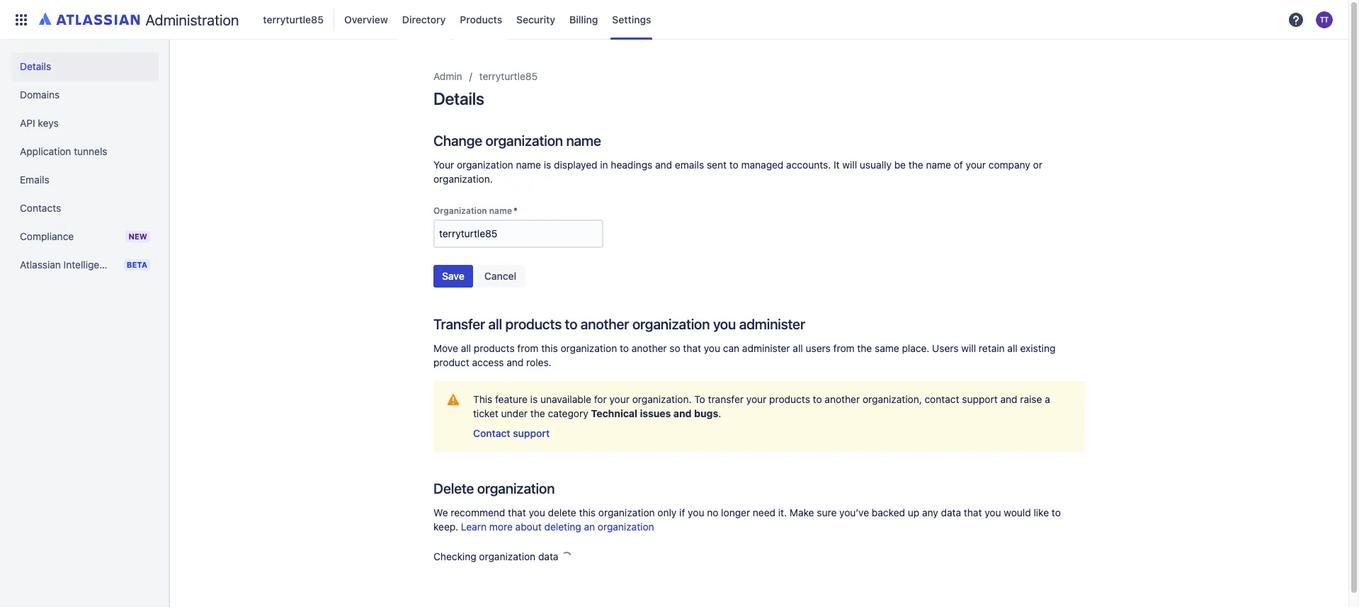 Task type: describe. For each thing, give the bounding box(es) containing it.
issues
[[640, 407, 671, 419]]

this inside we recommend that you delete this organization only if you no longer need it. make sure you've backed up any data that you would like to keep.
[[579, 507, 596, 519]]

0 horizontal spatial another
[[581, 316, 629, 332]]

organization. inside your organization name is displayed in headings and emails sent to managed accounts. it will usually be the name of your company or organization.
[[434, 173, 493, 185]]

users
[[806, 342, 831, 354]]

atlassian intelligence
[[20, 259, 116, 271]]

would
[[1004, 507, 1031, 519]]

feature
[[495, 393, 528, 405]]

under
[[501, 407, 528, 419]]

and inside move all products from this organization to another so that you can administer all users from the same place. users will retain all existing product access and roles.
[[507, 356, 524, 368]]

organization name *
[[434, 205, 518, 216]]

products for from
[[474, 342, 515, 354]]

to inside we recommend that you delete this organization only if you no longer need it. make sure you've backed up any data that you would like to keep.
[[1052, 507, 1061, 519]]

settings link
[[608, 8, 656, 31]]

your
[[434, 159, 454, 171]]

your inside your organization name is displayed in headings and emails sent to managed accounts. it will usually be the name of your company or organization.
[[966, 159, 986, 171]]

delete organization
[[434, 480, 555, 497]]

to inside move all products from this organization to another so that you can administer all users from the same place. users will retain all existing product access and roles.
[[620, 342, 629, 354]]

move all products from this organization to another so that you can administer all users from the same place. users will retain all existing product access and roles.
[[434, 342, 1056, 368]]

products
[[460, 13, 502, 25]]

any
[[922, 507, 939, 519]]

to
[[695, 393, 705, 405]]

sure
[[817, 507, 837, 519]]

organization inside we recommend that you delete this organization only if you no longer need it. make sure you've backed up any data that you would like to keep.
[[599, 507, 655, 519]]

sent
[[707, 159, 727, 171]]

can
[[723, 342, 740, 354]]

terryturtle85 for the leftmost the terryturtle85 link
[[263, 13, 324, 25]]

appswitcher icon image
[[13, 11, 30, 28]]

atlassian
[[20, 259, 61, 271]]

administration
[[146, 11, 239, 28]]

emails
[[675, 159, 704, 171]]

0 vertical spatial details
[[20, 60, 51, 72]]

users
[[932, 342, 959, 354]]

billing
[[570, 13, 598, 25]]

longer
[[721, 507, 750, 519]]

organization
[[434, 205, 487, 216]]

you inside move all products from this organization to another so that you can administer all users from the same place. users will retain all existing product access and roles.
[[704, 342, 721, 354]]

will inside your organization name is displayed in headings and emails sent to managed accounts. it will usually be the name of your company or organization.
[[843, 159, 857, 171]]

keep.
[[434, 521, 458, 533]]

about
[[516, 521, 542, 533]]

we recommend that you delete this organization only if you no longer need it. make sure you've backed up any data that you would like to keep.
[[434, 507, 1061, 533]]

and inside your organization name is displayed in headings and emails sent to managed accounts. it will usually be the name of your company or organization.
[[655, 159, 672, 171]]

and left bugs
[[674, 407, 692, 419]]

domains
[[20, 89, 60, 101]]

managed
[[741, 159, 784, 171]]

company
[[989, 159, 1031, 171]]

security
[[517, 13, 556, 25]]

the inside your organization name is displayed in headings and emails sent to managed accounts. it will usually be the name of your company or organization.
[[909, 159, 924, 171]]

will inside move all products from this organization to another so that you can administer all users from the same place. users will retain all existing product access and roles.
[[962, 342, 976, 354]]

organization inside your organization name is displayed in headings and emails sent to managed accounts. it will usually be the name of your company or organization.
[[457, 159, 513, 171]]

technical issues and bugs .
[[591, 407, 721, 419]]

organization up displayed
[[486, 132, 563, 149]]

terryturtle85 for the bottom the terryturtle85 link
[[479, 70, 538, 82]]

access
[[472, 356, 504, 368]]

learn more about deleting an organization link
[[461, 521, 654, 533]]

1 vertical spatial details
[[434, 89, 484, 108]]

we
[[434, 507, 448, 519]]

organization. inside this feature is unavailable for your organization. to transfer your products to another organization, contact support and raise a ticket under the category
[[633, 393, 692, 405]]

contact
[[925, 393, 960, 405]]

you left would
[[985, 507, 1001, 519]]

cancel
[[484, 270, 517, 282]]

backed
[[872, 507, 905, 519]]

category
[[548, 407, 589, 419]]

products inside this feature is unavailable for your organization. to transfer your products to another organization, contact support and raise a ticket under the category
[[770, 393, 810, 405]]

organization,
[[863, 393, 922, 405]]

contact support
[[473, 427, 550, 439]]

technical
[[591, 407, 638, 419]]

recommend
[[451, 507, 505, 519]]

deleting
[[544, 521, 581, 533]]

security link
[[512, 8, 560, 31]]

api keys link
[[11, 109, 159, 137]]

is inside your organization name is displayed in headings and emails sent to managed accounts. it will usually be the name of your company or organization.
[[544, 159, 551, 171]]

this inside move all products from this organization to another so that you can administer all users from the same place. users will retain all existing product access and roles.
[[541, 342, 558, 354]]

0 horizontal spatial your
[[610, 393, 630, 405]]

name up displayed
[[566, 132, 601, 149]]

so
[[670, 342, 681, 354]]

change organization name
[[434, 132, 601, 149]]

contacts
[[20, 202, 61, 214]]

emails
[[20, 174, 49, 186]]

change
[[434, 132, 482, 149]]

overview
[[344, 13, 388, 25]]

transfer
[[708, 393, 744, 405]]

this
[[473, 393, 493, 405]]

raise
[[1020, 393, 1043, 405]]

delete
[[548, 507, 577, 519]]

is inside this feature is unavailable for your organization. to transfer your products to another organization, contact support and raise a ticket under the category
[[530, 393, 538, 405]]

help icon image
[[1288, 11, 1305, 28]]

support inside this feature is unavailable for your organization. to transfer your products to another organization, contact support and raise a ticket under the category
[[962, 393, 998, 405]]

emails link
[[11, 166, 159, 194]]

contacts link
[[11, 194, 159, 222]]

data inside we recommend that you delete this organization only if you no longer need it. make sure you've backed up any data that you would like to keep.
[[941, 507, 961, 519]]

be
[[895, 159, 906, 171]]

in
[[600, 159, 608, 171]]

accounts.
[[787, 159, 831, 171]]

2 from from the left
[[834, 342, 855, 354]]

0 horizontal spatial terryturtle85 link
[[259, 8, 328, 31]]

organization down more
[[479, 550, 536, 563]]

of
[[954, 159, 963, 171]]

contact
[[473, 427, 511, 439]]

ticket
[[473, 407, 499, 419]]

1 from from the left
[[517, 342, 539, 354]]

administration link
[[34, 8, 245, 31]]

admin link
[[434, 68, 462, 85]]

global navigation element
[[9, 0, 1284, 39]]



Task type: vqa. For each thing, say whether or not it's contained in the screenshot.
confluence
no



Task type: locate. For each thing, give the bounding box(es) containing it.
products link
[[456, 8, 507, 31]]

details up 'domains'
[[20, 60, 51, 72]]

more
[[489, 521, 513, 533]]

api
[[20, 117, 35, 129]]

products up 'access' at left bottom
[[474, 342, 515, 354]]

1 horizontal spatial terryturtle85 link
[[479, 68, 538, 85]]

and
[[655, 159, 672, 171], [507, 356, 524, 368], [1001, 393, 1018, 405], [674, 407, 692, 419]]

1 horizontal spatial the
[[858, 342, 872, 354]]

1 vertical spatial this
[[579, 507, 596, 519]]

1 horizontal spatial terryturtle85
[[479, 70, 538, 82]]

0 vertical spatial this
[[541, 342, 558, 354]]

your up technical
[[610, 393, 630, 405]]

organization. down your
[[434, 173, 493, 185]]

0 horizontal spatial organization.
[[434, 173, 493, 185]]

a
[[1045, 393, 1051, 405]]

you right if
[[688, 507, 705, 519]]

0 vertical spatial data
[[941, 507, 961, 519]]

you up can
[[713, 316, 736, 332]]

products for to
[[506, 316, 562, 332]]

that right any
[[964, 507, 982, 519]]

headings
[[611, 159, 653, 171]]

0 vertical spatial terryturtle85 link
[[259, 8, 328, 31]]

1 horizontal spatial support
[[962, 393, 998, 405]]

1 vertical spatial organization.
[[633, 393, 692, 405]]

is left displayed
[[544, 159, 551, 171]]

you
[[713, 316, 736, 332], [704, 342, 721, 354], [529, 507, 545, 519], [688, 507, 705, 519], [985, 507, 1001, 519]]

learn more about deleting an organization
[[461, 521, 654, 533]]

all right move
[[461, 342, 471, 354]]

administer right can
[[742, 342, 790, 354]]

from
[[517, 342, 539, 354], [834, 342, 855, 354]]

administer up move all products from this organization to another so that you can administer all users from the same place. users will retain all existing product access and roles. in the bottom of the page
[[739, 316, 806, 332]]

terryturtle85 inside global navigation element
[[263, 13, 324, 25]]

0 vertical spatial terryturtle85
[[263, 13, 324, 25]]

2 horizontal spatial another
[[825, 393, 860, 405]]

details down admin link
[[434, 89, 484, 108]]

all
[[489, 316, 502, 332], [461, 342, 471, 354], [793, 342, 803, 354], [1008, 342, 1018, 354]]

application
[[20, 145, 71, 157]]

will left retain
[[962, 342, 976, 354]]

support right contact on the bottom right
[[962, 393, 998, 405]]

will
[[843, 159, 857, 171], [962, 342, 976, 354]]

2 horizontal spatial that
[[964, 507, 982, 519]]

billing link
[[565, 8, 602, 31]]

2 vertical spatial the
[[531, 407, 545, 419]]

need
[[753, 507, 776, 519]]

name down change organization name
[[516, 159, 541, 171]]

0 vertical spatial organization.
[[434, 173, 493, 185]]

1 horizontal spatial will
[[962, 342, 976, 354]]

your right transfer
[[747, 393, 767, 405]]

details link
[[11, 52, 159, 81]]

admin
[[434, 70, 462, 82]]

place.
[[902, 342, 930, 354]]

1 horizontal spatial this
[[579, 507, 596, 519]]

details
[[20, 60, 51, 72], [434, 89, 484, 108]]

terryturtle85 link
[[259, 8, 328, 31], [479, 68, 538, 85]]

0 horizontal spatial is
[[530, 393, 538, 405]]

1 vertical spatial another
[[632, 342, 667, 354]]

1 horizontal spatial organization.
[[633, 393, 692, 405]]

organization up 'so'
[[633, 316, 710, 332]]

0 vertical spatial the
[[909, 159, 924, 171]]

your right of
[[966, 159, 986, 171]]

that inside move all products from this organization to another so that you can administer all users from the same place. users will retain all existing product access and roles.
[[683, 342, 701, 354]]

0 horizontal spatial that
[[508, 507, 526, 519]]

1 vertical spatial is
[[530, 393, 538, 405]]

you left can
[[704, 342, 721, 354]]

the right be
[[909, 159, 924, 171]]

directory
[[402, 13, 446, 25]]

organization up the about
[[477, 480, 555, 497]]

*
[[514, 205, 518, 216]]

products down users on the bottom of page
[[770, 393, 810, 405]]

will right the it
[[843, 159, 857, 171]]

0 vertical spatial support
[[962, 393, 998, 405]]

0 horizontal spatial support
[[513, 427, 550, 439]]

overview link
[[340, 8, 392, 31]]

name left of
[[926, 159, 951, 171]]

transfer all products to another organization you administer
[[434, 316, 806, 332]]

to inside this feature is unavailable for your organization. to transfer your products to another organization, contact support and raise a ticket under the category
[[813, 393, 822, 405]]

0 horizontal spatial from
[[517, 342, 539, 354]]

this feature is unavailable for your organization. to transfer your products to another organization, contact support and raise a ticket under the category
[[473, 393, 1051, 419]]

products up roles.
[[506, 316, 562, 332]]

save
[[442, 270, 465, 282]]

this
[[541, 342, 558, 354], [579, 507, 596, 519]]

retain
[[979, 342, 1005, 354]]

displayed
[[554, 159, 598, 171]]

all right retain
[[1008, 342, 1018, 354]]

your organization name is displayed in headings and emails sent to managed accounts. it will usually be the name of your company or organization.
[[434, 159, 1043, 185]]

1 vertical spatial terryturtle85
[[479, 70, 538, 82]]

checking organization data
[[434, 550, 559, 563]]

settings
[[612, 13, 651, 25]]

if
[[680, 507, 685, 519]]

None field
[[435, 221, 602, 247]]

0 vertical spatial products
[[506, 316, 562, 332]]

1 vertical spatial administer
[[742, 342, 790, 354]]

support down under
[[513, 427, 550, 439]]

roles.
[[526, 356, 552, 368]]

application tunnels link
[[11, 137, 159, 166]]

the inside move all products from this organization to another so that you can administer all users from the same place. users will retain all existing product access and roles.
[[858, 342, 872, 354]]

1 horizontal spatial from
[[834, 342, 855, 354]]

api keys
[[20, 117, 59, 129]]

and inside this feature is unavailable for your organization. to transfer your products to another organization, contact support and raise a ticket under the category
[[1001, 393, 1018, 405]]

1 horizontal spatial your
[[747, 393, 767, 405]]

1 vertical spatial products
[[474, 342, 515, 354]]

administer inside move all products from this organization to another so that you can administer all users from the same place. users will retain all existing product access and roles.
[[742, 342, 790, 354]]

intelligence
[[64, 259, 116, 271]]

the
[[909, 159, 924, 171], [858, 342, 872, 354], [531, 407, 545, 419]]

and left roles.
[[507, 356, 524, 368]]

1 horizontal spatial is
[[544, 159, 551, 171]]

unavailable
[[541, 393, 592, 405]]

name left the * at top
[[489, 205, 512, 216]]

organization down transfer all products to another organization you administer
[[561, 342, 617, 354]]

this up the an
[[579, 507, 596, 519]]

up
[[908, 507, 920, 519]]

or
[[1033, 159, 1043, 171]]

the inside this feature is unavailable for your organization. to transfer your products to another organization, contact support and raise a ticket under the category
[[531, 407, 545, 419]]

0 horizontal spatial data
[[538, 550, 559, 563]]

make
[[790, 507, 814, 519]]

.
[[719, 407, 721, 419]]

from right users on the bottom of page
[[834, 342, 855, 354]]

administration banner
[[0, 0, 1349, 40]]

support
[[962, 393, 998, 405], [513, 427, 550, 439]]

you up the about
[[529, 507, 545, 519]]

data down learn more about deleting an organization link
[[538, 550, 559, 563]]

for
[[594, 393, 607, 405]]

organization down change
[[457, 159, 513, 171]]

same
[[875, 342, 900, 354]]

and left the raise
[[1001, 393, 1018, 405]]

it.
[[779, 507, 787, 519]]

you've
[[840, 507, 869, 519]]

1 horizontal spatial that
[[683, 342, 701, 354]]

0 vertical spatial administer
[[739, 316, 806, 332]]

from up roles.
[[517, 342, 539, 354]]

and left emails at the top of page
[[655, 159, 672, 171]]

1 vertical spatial support
[[513, 427, 550, 439]]

terryturtle85
[[263, 13, 324, 25], [479, 70, 538, 82]]

is
[[544, 159, 551, 171], [530, 393, 538, 405]]

0 horizontal spatial terryturtle85
[[263, 13, 324, 25]]

tunnels
[[74, 145, 107, 157]]

2 vertical spatial products
[[770, 393, 810, 405]]

it
[[834, 159, 840, 171]]

usually
[[860, 159, 892, 171]]

account image
[[1316, 11, 1333, 28]]

1 horizontal spatial another
[[632, 342, 667, 354]]

compliance
[[20, 230, 74, 242]]

no
[[707, 507, 719, 519]]

learn
[[461, 521, 487, 533]]

1 vertical spatial data
[[538, 550, 559, 563]]

1 horizontal spatial details
[[434, 89, 484, 108]]

save button
[[434, 265, 473, 288]]

1 vertical spatial will
[[962, 342, 976, 354]]

2 horizontal spatial your
[[966, 159, 986, 171]]

all left users on the bottom of page
[[793, 342, 803, 354]]

to inside your organization name is displayed in headings and emails sent to managed accounts. it will usually be the name of your company or organization.
[[730, 159, 739, 171]]

0 horizontal spatial the
[[531, 407, 545, 419]]

keys
[[38, 117, 59, 129]]

0 horizontal spatial details
[[20, 60, 51, 72]]

2 vertical spatial another
[[825, 393, 860, 405]]

0 horizontal spatial this
[[541, 342, 558, 354]]

0 vertical spatial will
[[843, 159, 857, 171]]

contact support link
[[473, 426, 550, 441]]

another inside move all products from this organization to another so that you can administer all users from the same place. users will retain all existing product access and roles.
[[632, 342, 667, 354]]

that right 'so'
[[683, 342, 701, 354]]

1 horizontal spatial data
[[941, 507, 961, 519]]

organization right the an
[[598, 521, 654, 533]]

an
[[584, 521, 595, 533]]

organization inside move all products from this organization to another so that you can administer all users from the same place. users will retain all existing product access and roles.
[[561, 342, 617, 354]]

0 vertical spatial is
[[544, 159, 551, 171]]

to
[[730, 159, 739, 171], [565, 316, 578, 332], [620, 342, 629, 354], [813, 393, 822, 405], [1052, 507, 1061, 519]]

1 vertical spatial terryturtle85 link
[[479, 68, 538, 85]]

data right any
[[941, 507, 961, 519]]

is right feature
[[530, 393, 538, 405]]

2 horizontal spatial the
[[909, 159, 924, 171]]

all right transfer
[[489, 316, 502, 332]]

1 vertical spatial the
[[858, 342, 872, 354]]

0 vertical spatial another
[[581, 316, 629, 332]]

organization
[[486, 132, 563, 149], [457, 159, 513, 171], [633, 316, 710, 332], [561, 342, 617, 354], [477, 480, 555, 497], [599, 507, 655, 519], [598, 521, 654, 533], [479, 550, 536, 563]]

directory link
[[398, 8, 450, 31]]

this up roles.
[[541, 342, 558, 354]]

delete
[[434, 480, 474, 497]]

data
[[941, 507, 961, 519], [538, 550, 559, 563]]

organization left the only
[[599, 507, 655, 519]]

transfer
[[434, 316, 485, 332]]

atlassian image
[[39, 10, 140, 27], [39, 10, 140, 27]]

toggle navigation image
[[156, 57, 187, 85]]

application tunnels
[[20, 145, 107, 157]]

like
[[1034, 507, 1049, 519]]

the left same
[[858, 342, 872, 354]]

the right under
[[531, 407, 545, 419]]

another inside this feature is unavailable for your organization. to transfer your products to another organization, contact support and raise a ticket under the category
[[825, 393, 860, 405]]

name
[[566, 132, 601, 149], [516, 159, 541, 171], [926, 159, 951, 171], [489, 205, 512, 216]]

organization. up the technical issues and bugs .
[[633, 393, 692, 405]]

products inside move all products from this organization to another so that you can administer all users from the same place. users will retain all existing product access and roles.
[[474, 342, 515, 354]]

0 horizontal spatial will
[[843, 159, 857, 171]]

that up the about
[[508, 507, 526, 519]]



